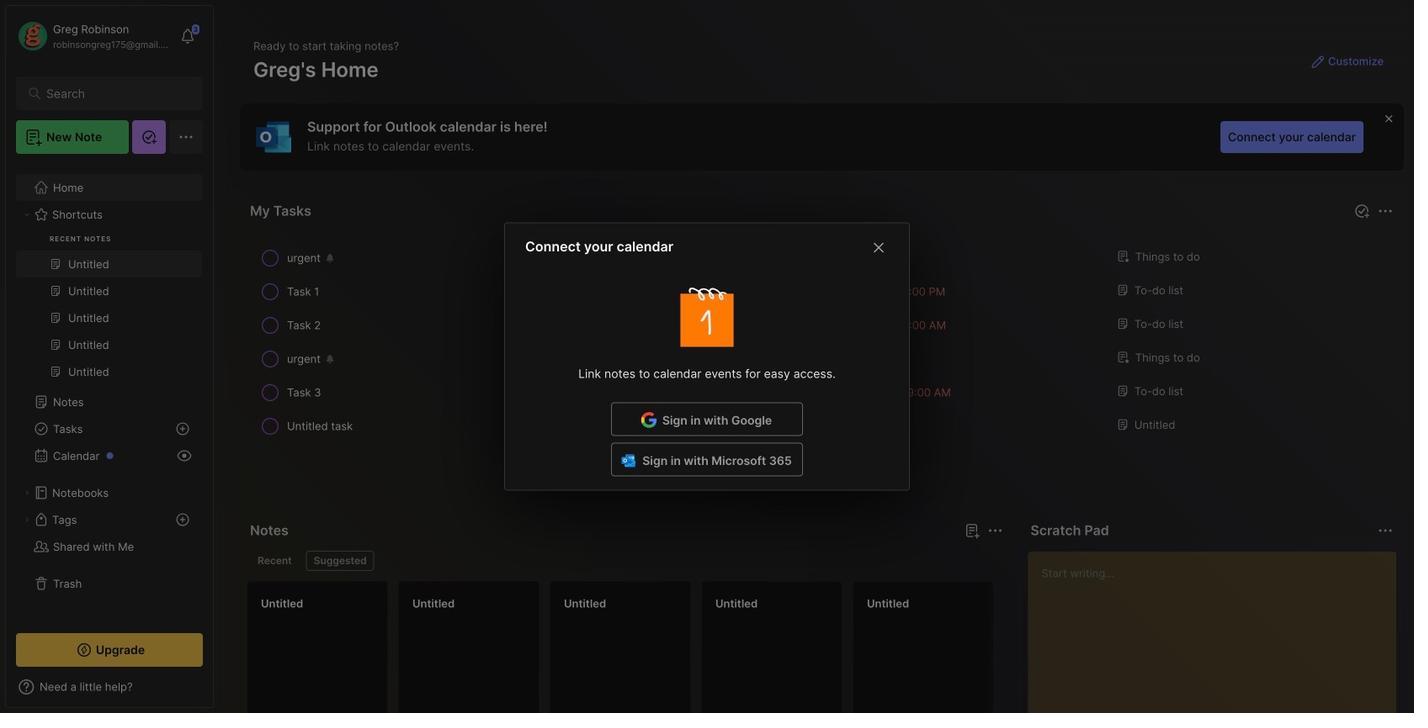 Task type: vqa. For each thing, say whether or not it's contained in the screenshot.
tab
yes



Task type: describe. For each thing, give the bounding box(es) containing it.
none search field inside main element
[[46, 83, 181, 104]]

close image
[[869, 238, 889, 258]]

2 tab from the left
[[306, 551, 374, 572]]

2 row group from the top
[[247, 582, 1414, 714]]

tree inside main element
[[6, 98, 213, 619]]

1 row group from the top
[[247, 242, 1397, 444]]

Search text field
[[46, 86, 181, 102]]



Task type: locate. For each thing, give the bounding box(es) containing it.
expand notebooks image
[[22, 488, 32, 498]]

tab list
[[250, 551, 1000, 572]]

tree
[[6, 98, 213, 619]]

expand tags image
[[22, 515, 32, 525]]

new task image
[[1354, 203, 1370, 220]]

None search field
[[46, 83, 181, 104]]

0 horizontal spatial tab
[[250, 551, 299, 572]]

Start writing… text field
[[1042, 552, 1396, 714]]

main element
[[0, 0, 219, 714]]

1 horizontal spatial tab
[[306, 551, 374, 572]]

0 vertical spatial row group
[[247, 242, 1397, 444]]

1 tab from the left
[[250, 551, 299, 572]]

group
[[16, 125, 202, 396]]

group inside main element
[[16, 125, 202, 396]]

row group
[[247, 242, 1397, 444], [247, 582, 1414, 714]]

1 vertical spatial row group
[[247, 582, 1414, 714]]

tab
[[250, 551, 299, 572], [306, 551, 374, 572]]



